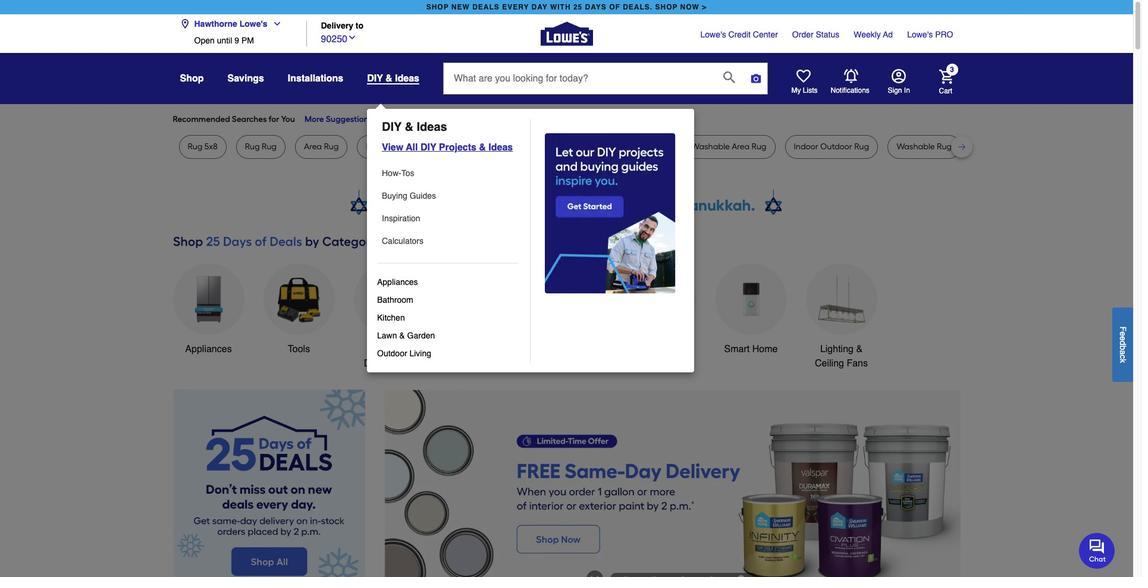 Task type: describe. For each thing, give the bounding box(es) containing it.
k
[[1119, 359, 1128, 363]]

deals
[[473, 3, 500, 11]]

diy and ideas promo image
[[545, 133, 676, 294]]

1 vertical spatial diy & ideas
[[382, 120, 447, 134]]

buying guides link
[[382, 187, 518, 205]]

decorations
[[364, 358, 415, 369]]

scroll to item #5 image
[[726, 575, 757, 577]]

arrow left image
[[394, 494, 406, 506]]

>
[[702, 3, 707, 11]]

allen for allen and roth rug
[[592, 142, 611, 152]]

allen for allen and roth area rug
[[473, 142, 491, 152]]

chevron down image
[[268, 19, 282, 29]]

lowe's pro link
[[907, 29, 953, 40]]

b
[[1119, 345, 1128, 350]]

2 vertical spatial ideas
[[489, 142, 513, 153]]

washable area rug
[[692, 142, 767, 152]]

smart
[[724, 344, 750, 355]]

deals.
[[623, 3, 653, 11]]

4 rug from the left
[[324, 142, 339, 152]]

2 shop from the left
[[655, 3, 678, 11]]

lowe's home improvement logo image
[[541, 7, 593, 60]]

until
[[217, 36, 232, 45]]

view
[[382, 142, 404, 153]]

installations button
[[288, 68, 343, 89]]

recommended searches for you
[[173, 114, 295, 124]]

1 rug from the left
[[188, 142, 203, 152]]

8 rug from the left
[[855, 142, 869, 152]]

projects
[[439, 142, 477, 153]]

living
[[410, 349, 431, 358]]

& inside 'lawn & garden' link
[[399, 331, 405, 340]]

appliances inside button
[[185, 344, 232, 355]]

credit
[[729, 30, 751, 39]]

outdoor living link
[[377, 345, 518, 362]]

guides
[[410, 191, 436, 201]]

open until 9 pm
[[194, 36, 254, 45]]

lighting
[[820, 344, 854, 355]]

rug 5x8
[[188, 142, 218, 152]]

with
[[550, 3, 571, 11]]

lawn & garden link
[[377, 327, 518, 345]]

cart
[[939, 87, 953, 95]]

sign in
[[888, 86, 910, 95]]

location image
[[180, 19, 190, 29]]

c
[[1119, 354, 1128, 359]]

& up all
[[405, 120, 414, 134]]

washable rug
[[897, 142, 952, 152]]

pro
[[935, 30, 953, 39]]

lowe's credit center link
[[701, 29, 778, 40]]

view all diy projects & ideas link
[[377, 136, 513, 155]]

hawthorne
[[194, 19, 237, 29]]

new
[[452, 3, 470, 11]]

more suggestions for you link
[[305, 114, 410, 126]]

in
[[904, 86, 910, 95]]

bathroom
[[377, 295, 413, 305]]

90250 button
[[321, 31, 357, 46]]

sign
[[888, 86, 902, 95]]

to
[[356, 21, 364, 31]]

center
[[753, 30, 778, 39]]

tools button
[[263, 264, 335, 356]]

shop button
[[180, 68, 204, 89]]

chevron right image
[[401, 115, 410, 124]]

lowe's for lowe's credit center
[[701, 30, 726, 39]]

indoor outdoor rug
[[794, 142, 869, 152]]

tos
[[401, 168, 414, 178]]

how-tos link
[[382, 164, 518, 182]]

25 days of deals. don't miss deals every day. same-day delivery on in-stock orders placed by 2 p m. image
[[173, 390, 365, 577]]

desk
[[427, 142, 445, 152]]

savings button
[[228, 68, 264, 89]]

7 rug from the left
[[752, 142, 767, 152]]

chat invite button image
[[1079, 532, 1116, 569]]

calculators link
[[382, 232, 518, 250]]

christmas
[[368, 344, 411, 355]]

camera image
[[750, 73, 762, 84]]

suggestions
[[326, 114, 373, 124]]

free same-day delivery when you order 1 gallon or more of paint by 2 p m. image
[[384, 390, 961, 577]]

shop new deals every day with 25 days of deals. shop now >
[[426, 3, 707, 11]]

lawn & garden
[[377, 331, 435, 340]]

weekly ad link
[[854, 29, 893, 40]]

delivery
[[321, 21, 353, 31]]

6 rug from the left
[[649, 142, 664, 152]]

more suggestions for you
[[305, 114, 401, 124]]

my lists link
[[792, 69, 818, 95]]

view all diy projects & ideas
[[382, 142, 513, 153]]

f e e d b a c k
[[1119, 326, 1128, 363]]

smart home
[[724, 344, 778, 355]]

& inside 'view all diy projects & ideas' link
[[479, 142, 486, 153]]

1 shop from the left
[[426, 3, 449, 11]]

d
[[1119, 341, 1128, 345]]

a
[[1119, 350, 1128, 354]]

all
[[406, 142, 418, 153]]

area rug
[[304, 142, 339, 152]]

chevron down image
[[347, 32, 357, 42]]

allen and roth rug
[[592, 142, 664, 152]]

status
[[816, 30, 840, 39]]

outdoor
[[821, 142, 853, 152]]

pm
[[241, 36, 254, 45]]

0 vertical spatial diy & ideas
[[367, 73, 419, 84]]

5 rug from the left
[[550, 142, 565, 152]]

installations
[[288, 73, 343, 84]]

for for suggestions
[[374, 114, 385, 124]]

and for allen and roth area rug
[[493, 142, 509, 152]]

every
[[502, 3, 529, 11]]

kitchen link
[[377, 309, 518, 327]]



Task type: vqa. For each thing, say whether or not it's contained in the screenshot.
( related to 4
no



Task type: locate. For each thing, give the bounding box(es) containing it.
9
[[235, 36, 239, 45]]

lowe's left pro
[[907, 30, 933, 39]]

1 horizontal spatial allen
[[592, 142, 611, 152]]

more
[[305, 114, 324, 124]]

days
[[585, 3, 607, 11]]

1 horizontal spatial roth
[[630, 142, 647, 152]]

2 allen from the left
[[592, 142, 611, 152]]

lists
[[803, 86, 818, 95]]

1 vertical spatial appliances
[[185, 344, 232, 355]]

Search Query text field
[[444, 63, 714, 94]]

0 horizontal spatial for
[[269, 114, 279, 124]]

and
[[493, 142, 509, 152], [613, 142, 628, 152]]

2 and from the left
[[613, 142, 628, 152]]

appliances link
[[377, 273, 518, 291]]

for left chevron right icon in the left top of the page
[[374, 114, 385, 124]]

for right searches
[[269, 114, 279, 124]]

ideas inside button
[[395, 73, 419, 84]]

shop 25 days of deals by category image
[[173, 231, 961, 251]]

washable for washable area rug
[[692, 142, 730, 152]]

allen down recommended searches for you heading
[[592, 142, 611, 152]]

shop left now
[[655, 3, 678, 11]]

for
[[269, 114, 279, 124], [374, 114, 385, 124]]

allen up "how-tos" link
[[473, 142, 491, 152]]

1 and from the left
[[493, 142, 509, 152]]

kitchen
[[377, 313, 405, 322]]

tools
[[288, 344, 310, 355]]

my
[[792, 86, 801, 95]]

ceiling
[[815, 358, 844, 369]]

washable for washable rug
[[897, 142, 935, 152]]

f e e d b a c k button
[[1113, 307, 1133, 382]]

0 vertical spatial ideas
[[395, 73, 419, 84]]

2 rug from the left
[[245, 142, 260, 152]]

lighting & ceiling fans button
[[806, 264, 877, 371]]

lowe's for lowe's pro
[[907, 30, 933, 39]]

calculators
[[382, 236, 424, 246]]

you up view
[[387, 114, 401, 124]]

ideas
[[395, 73, 419, 84], [417, 120, 447, 134], [489, 142, 513, 153]]

1 horizontal spatial and
[[613, 142, 628, 152]]

christmas decorations button
[[354, 264, 425, 371]]

shop new deals every day with 25 days of deals. shop now > link
[[424, 0, 709, 14]]

how-tos
[[382, 168, 414, 178]]

0 horizontal spatial washable
[[692, 142, 730, 152]]

1 allen from the left
[[473, 142, 491, 152]]

appliances button
[[173, 264, 244, 356]]

5x8
[[205, 142, 218, 152]]

0 horizontal spatial roth
[[511, 142, 528, 152]]

1 vertical spatial ideas
[[417, 120, 447, 134]]

delivery to
[[321, 21, 364, 31]]

bathroom link
[[377, 291, 518, 309]]

for for searches
[[269, 114, 279, 124]]

hawthorne lowe's button
[[180, 12, 287, 36]]

smart home button
[[715, 264, 787, 356]]

and for allen and roth rug
[[613, 142, 628, 152]]

fans
[[847, 358, 868, 369]]

0 vertical spatial diy
[[367, 73, 383, 84]]

home
[[753, 344, 778, 355]]

diy up more suggestions for you link
[[367, 73, 383, 84]]

allen
[[473, 142, 491, 152], [592, 142, 611, 152]]

roth
[[511, 142, 528, 152], [630, 142, 647, 152]]

& right the projects
[[479, 142, 486, 153]]

3 rug from the left
[[262, 142, 277, 152]]

roth for area
[[511, 142, 528, 152]]

25
[[574, 3, 583, 11]]

1 horizontal spatial for
[[374, 114, 385, 124]]

1 e from the top
[[1119, 331, 1128, 336]]

for inside more suggestions for you link
[[374, 114, 385, 124]]

lowe's up pm
[[240, 19, 268, 29]]

roth for rug
[[630, 142, 647, 152]]

diy & ideas up all
[[382, 120, 447, 134]]

lowe's home improvement cart image
[[939, 69, 953, 84]]

shop
[[180, 73, 204, 84]]

christmas decorations
[[364, 344, 415, 369]]

you for recommended searches for you
[[281, 114, 295, 124]]

inspiration link
[[382, 209, 518, 227]]

recommended searches for you heading
[[173, 114, 961, 126]]

1 washable from the left
[[692, 142, 730, 152]]

open
[[194, 36, 215, 45]]

weekly
[[854, 30, 881, 39]]

e up d
[[1119, 331, 1128, 336]]

0 horizontal spatial you
[[281, 114, 295, 124]]

allen and roth area rug
[[473, 142, 565, 152]]

lowe's home improvement lists image
[[796, 69, 811, 83]]

1 horizontal spatial washable
[[897, 142, 935, 152]]

2 horizontal spatial lowe's
[[907, 30, 933, 39]]

washable
[[692, 142, 730, 152], [897, 142, 935, 152]]

of
[[609, 3, 620, 11]]

2 area from the left
[[530, 142, 548, 152]]

search image
[[724, 71, 735, 83]]

9 rug from the left
[[937, 142, 952, 152]]

1 horizontal spatial shop
[[655, 3, 678, 11]]

2 vertical spatial diy
[[421, 142, 436, 153]]

ideas up the desk
[[417, 120, 447, 134]]

now
[[680, 3, 700, 11]]

order status link
[[792, 29, 840, 40]]

2 horizontal spatial area
[[732, 142, 750, 152]]

lowe's
[[240, 19, 268, 29], [701, 30, 726, 39], [907, 30, 933, 39]]

inspiration
[[382, 214, 420, 223]]

you for more suggestions for you
[[387, 114, 401, 124]]

notifications
[[831, 86, 870, 94]]

furniture
[[366, 142, 400, 152]]

lowe's home improvement notification center image
[[844, 69, 858, 83]]

2 you from the left
[[387, 114, 401, 124]]

diy inside button
[[367, 73, 383, 84]]

None search field
[[443, 62, 768, 106]]

arrow right image
[[939, 494, 951, 506]]

2 e from the top
[[1119, 336, 1128, 341]]

lighting & ceiling fans
[[815, 344, 868, 369]]

0 horizontal spatial lowe's
[[240, 19, 268, 29]]

1 roth from the left
[[511, 142, 528, 152]]

0 vertical spatial appliances
[[377, 277, 418, 287]]

diy
[[367, 73, 383, 84], [382, 120, 402, 134], [421, 142, 436, 153]]

rug
[[188, 142, 203, 152], [245, 142, 260, 152], [262, 142, 277, 152], [324, 142, 339, 152], [550, 142, 565, 152], [649, 142, 664, 152], [752, 142, 767, 152], [855, 142, 869, 152], [937, 142, 952, 152]]

1 horizontal spatial appliances
[[377, 277, 418, 287]]

1 area from the left
[[304, 142, 322, 152]]

0 horizontal spatial area
[[304, 142, 322, 152]]

lowe's inside button
[[240, 19, 268, 29]]

my lists
[[792, 86, 818, 95]]

1 you from the left
[[281, 114, 295, 124]]

1 vertical spatial diy
[[382, 120, 402, 134]]

& inside diy & ideas button
[[386, 73, 392, 84]]

ideas right the projects
[[489, 142, 513, 153]]

ideas up chevron right icon in the left top of the page
[[395, 73, 419, 84]]

3 area from the left
[[732, 142, 750, 152]]

& up fans
[[856, 344, 863, 355]]

0 horizontal spatial shop
[[426, 3, 449, 11]]

lowe's wishes you and your family a happy hanukkah. image
[[173, 190, 961, 220]]

ad
[[883, 30, 893, 39]]

diy up view
[[382, 120, 402, 134]]

& up more suggestions for you link
[[386, 73, 392, 84]]

day
[[532, 3, 548, 11]]

sign in button
[[888, 69, 910, 95]]

90250
[[321, 34, 347, 44]]

1 horizontal spatial you
[[387, 114, 401, 124]]

2 for from the left
[[374, 114, 385, 124]]

1 for from the left
[[269, 114, 279, 124]]

2 washable from the left
[[897, 142, 935, 152]]

rug rug
[[245, 142, 277, 152]]

lowe's left credit
[[701, 30, 726, 39]]

shop left new
[[426, 3, 449, 11]]

1 horizontal spatial area
[[530, 142, 548, 152]]

0 horizontal spatial appliances
[[185, 344, 232, 355]]

& inside lighting & ceiling fans
[[856, 344, 863, 355]]

weekly ad
[[854, 30, 893, 39]]

e up the b
[[1119, 336, 1128, 341]]

lowe's credit center
[[701, 30, 778, 39]]

you
[[281, 114, 295, 124], [387, 114, 401, 124]]

diy & ideas up chevron right icon in the left top of the page
[[367, 73, 419, 84]]

recommended
[[173, 114, 230, 124]]

& right lawn
[[399, 331, 405, 340]]

0 horizontal spatial allen
[[473, 142, 491, 152]]

lowe's home improvement account image
[[892, 69, 906, 83]]

searches
[[232, 114, 267, 124]]

diy & ideas button
[[367, 73, 419, 84]]

hawthorne lowe's
[[194, 19, 268, 29]]

diy right all
[[421, 142, 436, 153]]

buying guides
[[382, 191, 436, 201]]

you left more
[[281, 114, 295, 124]]

2 roth from the left
[[630, 142, 647, 152]]

f
[[1119, 326, 1128, 331]]

&
[[386, 73, 392, 84], [405, 120, 414, 134], [479, 142, 486, 153], [399, 331, 405, 340], [856, 344, 863, 355]]

1 horizontal spatial lowe's
[[701, 30, 726, 39]]

savings
[[228, 73, 264, 84]]

order status
[[792, 30, 840, 39]]

buying
[[382, 191, 407, 201]]

diy & ideas
[[367, 73, 419, 84], [382, 120, 447, 134]]

0 horizontal spatial and
[[493, 142, 509, 152]]



